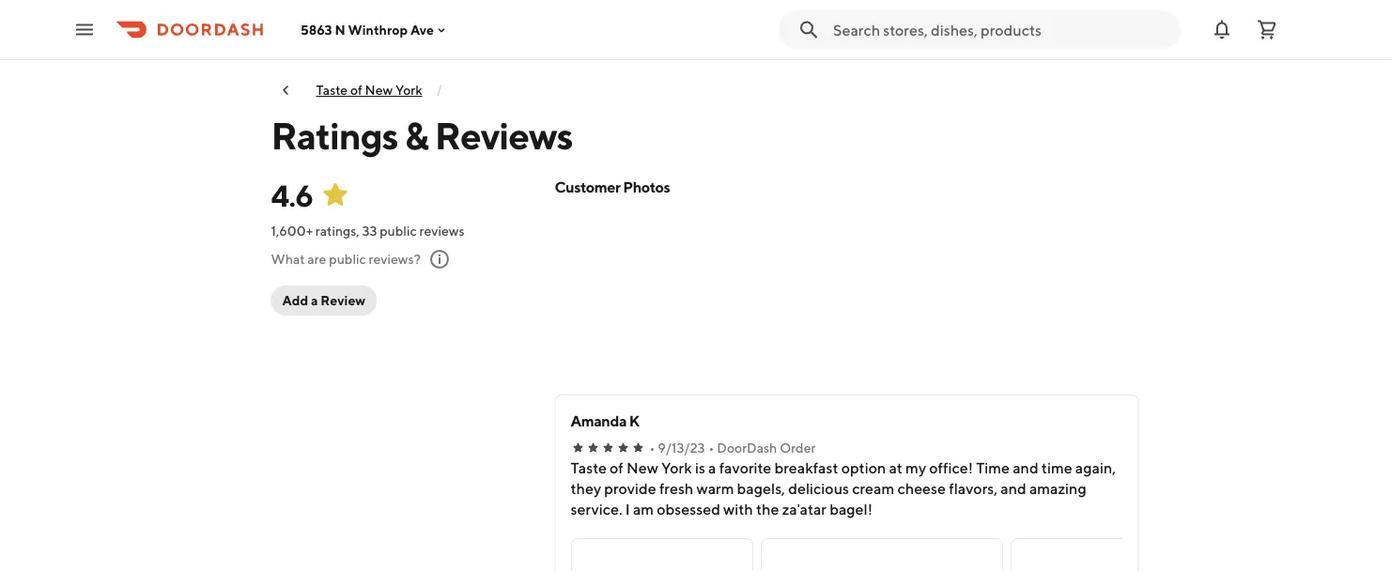 Task type: describe. For each thing, give the bounding box(es) containing it.
1,600+
[[271, 223, 313, 239]]

5863 n winthrop ave
[[301, 22, 434, 37]]

reviews
[[419, 223, 464, 239]]

customer
[[555, 178, 620, 196]]

add a review
[[282, 293, 366, 308]]

order
[[780, 440, 816, 456]]

notification bell image
[[1211, 18, 1233, 41]]

1 • from the left
[[649, 440, 655, 456]]

5863
[[301, 22, 332, 37]]

of
[[350, 82, 362, 98]]

Store search: begin typing to search for stores available on DoorDash text field
[[833, 19, 1169, 40]]

4.6
[[271, 178, 313, 213]]

photos
[[623, 178, 670, 196]]

&
[[404, 113, 428, 157]]

ratings
[[315, 223, 356, 239]]

winthrop
[[348, 22, 408, 37]]

are
[[307, 251, 326, 267]]

amanda k
[[571, 412, 639, 430]]

what are public reviews?
[[271, 251, 421, 267]]

9/13/23
[[658, 440, 705, 456]]

add a review button
[[271, 286, 377, 316]]

1,600+ ratings , 33 public reviews
[[271, 223, 464, 239]]

ave
[[410, 22, 434, 37]]

taste of new york link
[[316, 82, 422, 98]]

york
[[395, 82, 422, 98]]

a
[[311, 293, 318, 308]]

n
[[335, 22, 345, 37]]

review
[[321, 293, 366, 308]]

doordash
[[717, 440, 777, 456]]

taste of new york
[[316, 82, 422, 98]]

taste
[[316, 82, 348, 98]]

• 9/13/23 • doordash order
[[649, 440, 816, 456]]



Task type: locate. For each thing, give the bounding box(es) containing it.
ratings & reviews
[[271, 113, 573, 157]]

1 horizontal spatial public
[[380, 223, 417, 239]]

,
[[356, 223, 359, 239]]

1 vertical spatial public
[[329, 251, 366, 267]]

0 horizontal spatial public
[[329, 251, 366, 267]]

public down ','
[[329, 251, 366, 267]]

0 horizontal spatial •
[[649, 440, 655, 456]]

reviews
[[435, 113, 573, 157]]

add
[[282, 293, 308, 308]]

back to store button image
[[279, 83, 294, 98]]

• left 9/13/23
[[649, 440, 655, 456]]

customer photos
[[555, 178, 670, 196]]

0 vertical spatial public
[[380, 223, 417, 239]]

new
[[365, 82, 393, 98]]

2 • from the left
[[709, 440, 714, 456]]

•
[[649, 440, 655, 456], [709, 440, 714, 456]]

• right 9/13/23
[[709, 440, 714, 456]]

0 items, open order cart image
[[1256, 18, 1278, 41]]

open menu image
[[73, 18, 96, 41]]

33
[[362, 223, 377, 239]]

ratings
[[271, 113, 398, 157]]

public up "reviews?"
[[380, 223, 417, 239]]

amanda
[[571, 412, 626, 430]]

k
[[629, 412, 639, 430]]

what
[[271, 251, 305, 267]]

public
[[380, 223, 417, 239], [329, 251, 366, 267]]

5863 n winthrop ave button
[[301, 22, 449, 37]]

half lbs plain cream cheese image
[[927, 539, 1002, 572]]

1 horizontal spatial •
[[709, 440, 714, 456]]

reviews?
[[369, 251, 421, 267]]



Task type: vqa. For each thing, say whether or not it's contained in the screenshot.
valid
no



